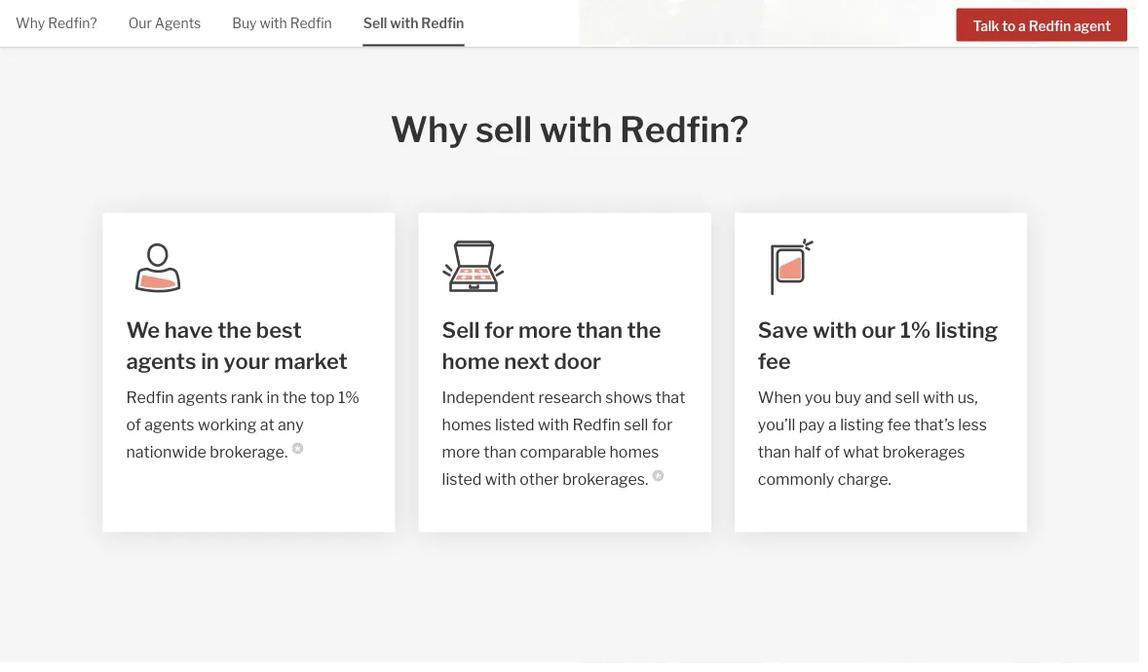 Task type: locate. For each thing, give the bounding box(es) containing it.
listing
[[936, 317, 998, 343], [840, 416, 884, 435]]

0 horizontal spatial redfin?
[[48, 15, 97, 32]]

1% right top
[[338, 389, 360, 408]]

1 horizontal spatial for
[[652, 416, 673, 435]]

0 horizontal spatial listing
[[840, 416, 884, 435]]

half
[[794, 443, 822, 462]]

a
[[1019, 17, 1026, 34], [829, 416, 837, 435]]

0 horizontal spatial in
[[201, 348, 219, 375]]

charge.
[[838, 471, 892, 490]]

we have the best agents in your market link
[[126, 315, 372, 377]]

sell with redfin link
[[363, 0, 464, 44]]

0 vertical spatial listing
[[936, 317, 998, 343]]

talk to a redfin agent
[[973, 17, 1111, 34]]

your
[[224, 348, 270, 375]]

0 horizontal spatial for
[[484, 317, 514, 343]]

1 vertical spatial for
[[652, 416, 673, 435]]

more up 'next'
[[519, 317, 572, 343]]

1 horizontal spatial than
[[577, 317, 623, 343]]

1 vertical spatial of
[[825, 443, 840, 462]]

agents
[[155, 15, 201, 32]]

more inside independent research shows that homes listed with redfin sell for more than comparable homes listed with other brokerages.
[[442, 443, 480, 462]]

pay
[[799, 416, 825, 435]]

of inside the redfin agents rank in the top 1% of agents working at any nationwide brokerage.
[[126, 416, 141, 435]]

agents up nationwide
[[145, 416, 195, 435]]

1%
[[901, 317, 931, 343], [338, 389, 360, 408]]

1 vertical spatial a
[[829, 416, 837, 435]]

1 vertical spatial sell
[[895, 389, 920, 408]]

commonly
[[758, 471, 835, 490]]

in inside we have the best agents in your market
[[201, 348, 219, 375]]

1 horizontal spatial redfin?
[[620, 108, 749, 151]]

0 horizontal spatial a
[[829, 416, 837, 435]]

sell right buy with redfin
[[363, 15, 387, 32]]

agent
[[1074, 17, 1111, 34]]

the up any
[[283, 389, 307, 408]]

for
[[484, 317, 514, 343], [652, 416, 673, 435]]

shows
[[606, 389, 653, 408]]

a right the to
[[1019, 17, 1026, 34]]

1 vertical spatial fee
[[888, 416, 911, 435]]

0 vertical spatial for
[[484, 317, 514, 343]]

1 vertical spatial sell
[[442, 317, 480, 343]]

0 horizontal spatial homes
[[442, 416, 492, 435]]

independent research shows that homes listed with redfin sell for more than comparable homes listed with other brokerages.
[[442, 389, 686, 490]]

1 horizontal spatial of
[[825, 443, 840, 462]]

the up 'shows'
[[627, 317, 661, 343]]

a inside talk to a redfin agent button
[[1019, 17, 1026, 34]]

a right pay
[[829, 416, 837, 435]]

more down the independent
[[442, 443, 480, 462]]

1 vertical spatial 1%
[[338, 389, 360, 408]]

2 horizontal spatial sell
[[895, 389, 920, 408]]

redfin agents rank in the top 1% of agents working at any nationwide brokerage.
[[126, 389, 360, 462]]

in
[[201, 348, 219, 375], [267, 389, 279, 408]]

1% inside the redfin agents rank in the top 1% of agents working at any nationwide brokerage.
[[338, 389, 360, 408]]

agents inside we have the best agents in your market
[[126, 348, 196, 375]]

1 horizontal spatial homes
[[610, 443, 659, 462]]

talk
[[973, 17, 1000, 34]]

the up your
[[218, 317, 252, 343]]

1 horizontal spatial sell
[[442, 317, 480, 343]]

fee
[[758, 348, 791, 375], [888, 416, 911, 435]]

sell
[[363, 15, 387, 32], [442, 317, 480, 343]]

0 horizontal spatial of
[[126, 416, 141, 435]]

brokerage.
[[210, 443, 288, 462]]

0 vertical spatial sell
[[363, 15, 387, 32]]

0 horizontal spatial why
[[16, 15, 45, 32]]

the
[[218, 317, 252, 343], [627, 317, 661, 343], [283, 389, 307, 408]]

0 horizontal spatial the
[[218, 317, 252, 343]]

1 horizontal spatial the
[[283, 389, 307, 408]]

buy with redfin
[[232, 15, 332, 32]]

save with our 1% listing fee
[[758, 317, 998, 375]]

1 horizontal spatial 1%
[[901, 317, 931, 343]]

1 horizontal spatial listing
[[936, 317, 998, 343]]

of inside when you buy and sell with us, you'll pay a listing fee that's less than half of what brokerages commonly charge.
[[825, 443, 840, 462]]

homes up disclaimer icon
[[610, 443, 659, 462]]

1% right our
[[901, 317, 931, 343]]

1 vertical spatial agents
[[177, 389, 227, 408]]

of
[[126, 416, 141, 435], [825, 443, 840, 462]]

market
[[274, 348, 348, 375]]

listing up what at the bottom
[[840, 416, 884, 435]]

the inside the redfin agents rank in the top 1% of agents working at any nationwide brokerage.
[[283, 389, 307, 408]]

0 vertical spatial 1%
[[901, 317, 931, 343]]

2 vertical spatial sell
[[624, 416, 649, 435]]

1 horizontal spatial why
[[390, 108, 468, 151]]

than up door
[[577, 317, 623, 343]]

more
[[519, 317, 572, 343], [442, 443, 480, 462]]

0 horizontal spatial 1%
[[338, 389, 360, 408]]

0 horizontal spatial than
[[484, 443, 517, 462]]

0 vertical spatial why
[[16, 15, 45, 32]]

1 horizontal spatial listed
[[495, 416, 535, 435]]

1 horizontal spatial in
[[267, 389, 279, 408]]

for up 'next'
[[484, 317, 514, 343]]

why redfin?
[[16, 15, 97, 32]]

disclaimer image
[[292, 443, 303, 455]]

0 horizontal spatial listed
[[442, 471, 482, 490]]

homes down the independent
[[442, 416, 492, 435]]

sell inside independent research shows that homes listed with redfin sell for more than comparable homes listed with other brokerages.
[[624, 416, 649, 435]]

0 vertical spatial of
[[126, 416, 141, 435]]

0 horizontal spatial fee
[[758, 348, 791, 375]]

listing inside when you buy and sell with us, you'll pay a listing fee that's less than half of what brokerages commonly charge.
[[840, 416, 884, 435]]

listed down the independent
[[495, 416, 535, 435]]

0 vertical spatial sell
[[476, 108, 532, 151]]

listing up us,
[[936, 317, 998, 343]]

0 vertical spatial more
[[519, 317, 572, 343]]

home
[[442, 348, 500, 375]]

1 vertical spatial why
[[390, 108, 468, 151]]

of up nationwide
[[126, 416, 141, 435]]

1 horizontal spatial more
[[519, 317, 572, 343]]

listed left other
[[442, 471, 482, 490]]

0 vertical spatial fee
[[758, 348, 791, 375]]

homes
[[442, 416, 492, 435], [610, 443, 659, 462]]

sell for more than the home next door
[[442, 317, 661, 375]]

an agent with customers in front of a redfin listing sign image
[[579, 0, 1140, 46]]

1 horizontal spatial sell
[[624, 416, 649, 435]]

listed
[[495, 416, 535, 435], [442, 471, 482, 490]]

sell up home
[[442, 317, 480, 343]]

other
[[520, 471, 559, 490]]

with
[[260, 15, 287, 32], [390, 15, 419, 32], [540, 108, 613, 151], [813, 317, 857, 343], [923, 389, 955, 408], [538, 416, 569, 435], [485, 471, 516, 490]]

for inside independent research shows that homes listed with redfin sell for more than comparable homes listed with other brokerages.
[[652, 416, 673, 435]]

agents
[[126, 348, 196, 375], [177, 389, 227, 408], [145, 416, 195, 435]]

than inside independent research shows that homes listed with redfin sell for more than comparable homes listed with other brokerages.
[[484, 443, 517, 462]]

door
[[554, 348, 602, 375]]

redfin
[[290, 15, 332, 32], [421, 15, 464, 32], [1029, 17, 1071, 34], [126, 389, 174, 408], [573, 416, 621, 435]]

1 vertical spatial listed
[[442, 471, 482, 490]]

0 horizontal spatial sell
[[363, 15, 387, 32]]

fee inside when you buy and sell with us, you'll pay a listing fee that's less than half of what brokerages commonly charge.
[[888, 416, 911, 435]]

in left your
[[201, 348, 219, 375]]

the for sell for more than the home next door
[[627, 317, 661, 343]]

brokerages
[[883, 443, 965, 462]]

sell for sell for more than the home next door
[[442, 317, 480, 343]]

than down the independent
[[484, 443, 517, 462]]

1 horizontal spatial a
[[1019, 17, 1026, 34]]

0 horizontal spatial more
[[442, 443, 480, 462]]

the inside sell for more than the home next door
[[627, 317, 661, 343]]

redfin inside button
[[1029, 17, 1071, 34]]

1 vertical spatial more
[[442, 443, 480, 462]]

why
[[16, 15, 45, 32], [390, 108, 468, 151]]

in right 'rank'
[[267, 389, 279, 408]]

and
[[865, 389, 892, 408]]

2 horizontal spatial the
[[627, 317, 661, 343]]

redfin inside the redfin agents rank in the top 1% of agents working at any nationwide brokerage.
[[126, 389, 174, 408]]

of right half
[[825, 443, 840, 462]]

to
[[1003, 17, 1016, 34]]

1 vertical spatial listing
[[840, 416, 884, 435]]

1 vertical spatial in
[[267, 389, 279, 408]]

agents down the we
[[126, 348, 196, 375]]

agents up working
[[177, 389, 227, 408]]

illustration of the best agents image
[[126, 237, 188, 299]]

sell for more than the home next door link
[[442, 315, 688, 377]]

2 horizontal spatial than
[[758, 443, 791, 462]]

1 horizontal spatial fee
[[888, 416, 911, 435]]

brokerages.
[[563, 471, 649, 490]]

fee down save
[[758, 348, 791, 375]]

1% inside save with our 1% listing fee
[[901, 317, 931, 343]]

you'll
[[758, 416, 796, 435]]

for down that
[[652, 416, 673, 435]]

0 vertical spatial in
[[201, 348, 219, 375]]

sell inside sell with redfin link
[[363, 15, 387, 32]]

0 vertical spatial a
[[1019, 17, 1026, 34]]

than
[[577, 317, 623, 343], [484, 443, 517, 462], [758, 443, 791, 462]]

fee down and
[[888, 416, 911, 435]]

sell inside sell for more than the home next door
[[442, 317, 480, 343]]

sell
[[476, 108, 532, 151], [895, 389, 920, 408], [624, 416, 649, 435]]

than down you'll
[[758, 443, 791, 462]]

redfin?
[[48, 15, 97, 32], [620, 108, 749, 151]]

0 vertical spatial agents
[[126, 348, 196, 375]]



Task type: vqa. For each thing, say whether or not it's contained in the screenshot.
on-
no



Task type: describe. For each thing, give the bounding box(es) containing it.
sell with redfin
[[363, 15, 464, 32]]

redfin inside 'link'
[[290, 15, 332, 32]]

we have the best agents in your market
[[126, 317, 348, 375]]

our agents link
[[128, 0, 201, 44]]

talk to a redfin agent button
[[957, 8, 1128, 41]]

1 vertical spatial homes
[[610, 443, 659, 462]]

save with our 1% listing fee link
[[758, 315, 1004, 377]]

why for why redfin?
[[16, 15, 45, 32]]

a inside when you buy and sell with us, you'll pay a listing fee that's less than half of what brokerages commonly charge.
[[829, 416, 837, 435]]

the inside we have the best agents in your market
[[218, 317, 252, 343]]

best
[[256, 317, 302, 343]]

our
[[128, 15, 152, 32]]

with inside 'link'
[[260, 15, 287, 32]]

you
[[805, 389, 832, 408]]

rank
[[231, 389, 263, 408]]

why redfin? link
[[16, 0, 97, 44]]

that's
[[915, 416, 955, 435]]

more inside sell for more than the home next door
[[519, 317, 572, 343]]

independent
[[442, 389, 535, 408]]

buy with redfin link
[[232, 0, 332, 44]]

illustration of a bag of money image
[[442, 237, 505, 299]]

next
[[504, 348, 550, 375]]

have
[[164, 317, 213, 343]]

any
[[278, 416, 304, 435]]

we
[[126, 317, 160, 343]]

disclaimer image
[[652, 471, 664, 482]]

when you buy and sell with us, you'll pay a listing fee that's less than half of what brokerages commonly charge.
[[758, 389, 987, 490]]

0 vertical spatial redfin?
[[48, 15, 97, 32]]

that
[[656, 389, 686, 408]]

what
[[843, 443, 879, 462]]

less
[[959, 416, 987, 435]]

sell inside when you buy and sell with us, you'll pay a listing fee that's less than half of what brokerages commonly charge.
[[895, 389, 920, 408]]

when
[[758, 389, 802, 408]]

why sell with redfin?
[[390, 108, 749, 151]]

in inside the redfin agents rank in the top 1% of agents working at any nationwide brokerage.
[[267, 389, 279, 408]]

why for why sell with redfin?
[[390, 108, 468, 151]]

our
[[862, 317, 896, 343]]

illustration of a yard sign image
[[758, 237, 821, 299]]

the for redfin agents rank in the top 1% of agents working at any nationwide brokerage.
[[283, 389, 307, 408]]

top
[[310, 389, 335, 408]]

0 vertical spatial listed
[[495, 416, 535, 435]]

1 vertical spatial redfin?
[[620, 108, 749, 151]]

at
[[260, 416, 275, 435]]

than inside when you buy and sell with us, you'll pay a listing fee that's less than half of what brokerages commonly charge.
[[758, 443, 791, 462]]

working
[[198, 416, 257, 435]]

0 horizontal spatial sell
[[476, 108, 532, 151]]

nationwide
[[126, 443, 207, 462]]

with inside when you buy and sell with us, you'll pay a listing fee that's less than half of what brokerages commonly charge.
[[923, 389, 955, 408]]

buy
[[232, 15, 257, 32]]

than inside sell for more than the home next door
[[577, 317, 623, 343]]

comparable
[[520, 443, 606, 462]]

for inside sell for more than the home next door
[[484, 317, 514, 343]]

with inside save with our 1% listing fee
[[813, 317, 857, 343]]

fee inside save with our 1% listing fee
[[758, 348, 791, 375]]

us,
[[958, 389, 978, 408]]

save
[[758, 317, 808, 343]]

sell for sell with redfin
[[363, 15, 387, 32]]

buy
[[835, 389, 862, 408]]

0 vertical spatial homes
[[442, 416, 492, 435]]

listing inside save with our 1% listing fee
[[936, 317, 998, 343]]

our agents
[[128, 15, 201, 32]]

research
[[539, 389, 602, 408]]

2 vertical spatial agents
[[145, 416, 195, 435]]

redfin inside independent research shows that homes listed with redfin sell for more than comparable homes listed with other brokerages.
[[573, 416, 621, 435]]



